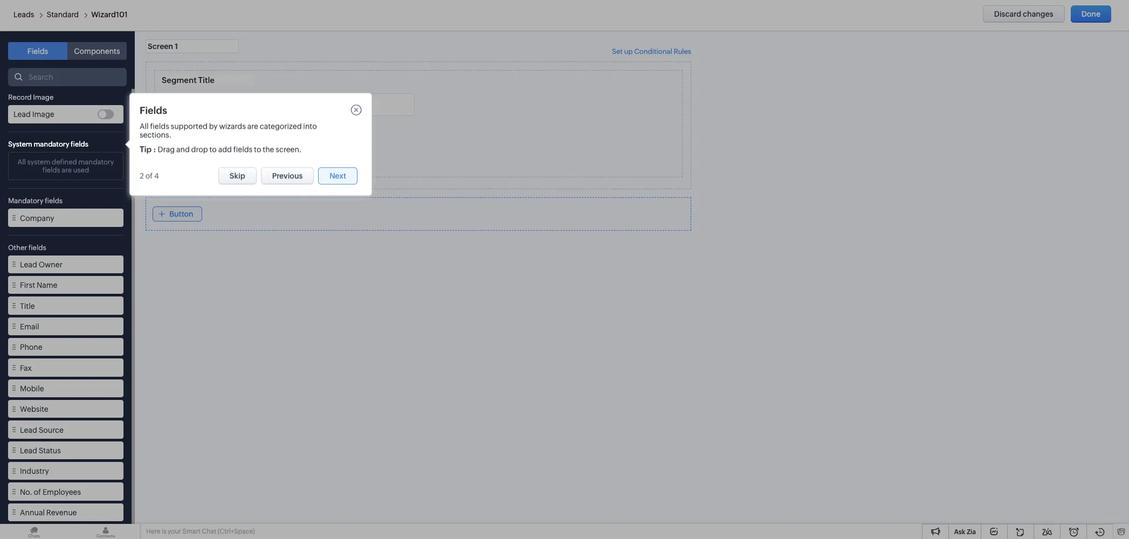 Task type: locate. For each thing, give the bounding box(es) containing it.
all for all fields supported by wizards are categorized into sections. tip : drag and drop to add fields to the screen.
[[140, 122, 149, 131]]

lead down record at top
[[13, 110, 31, 119]]

0 vertical spatial of
[[145, 172, 153, 180]]

to left add
[[209, 145, 217, 154]]

title
[[198, 76, 215, 85], [20, 302, 35, 310]]

1 horizontal spatial fields
[[72, 172, 93, 181]]

to left 'the'
[[254, 145, 261, 154]]

image up lead image
[[33, 93, 54, 101]]

0 horizontal spatial title
[[20, 302, 35, 310]]

1 horizontal spatial name
[[183, 100, 204, 109]]

all
[[140, 122, 149, 131], [18, 158, 26, 166]]

canvas
[[26, 244, 52, 252]]

lead left status
[[20, 447, 37, 455]]

1 horizontal spatial are
[[247, 122, 258, 131]]

permissions
[[943, 11, 985, 20]]

into
[[303, 122, 317, 131]]

1 to from the left
[[209, 145, 217, 154]]

1 vertical spatial mandatory
[[78, 158, 114, 166]]

fields for record image
[[27, 47, 48, 55]]

2 vertical spatial fields
[[72, 172, 93, 181]]

0 horizontal spatial and
[[57, 172, 71, 181]]

next
[[330, 172, 346, 180]]

are
[[247, 122, 258, 131], [62, 166, 72, 174]]

1 horizontal spatial to
[[254, 145, 261, 154]]

0 vertical spatial title
[[198, 76, 215, 85]]

1 vertical spatial fields
[[140, 105, 167, 116]]

modules and fields
[[26, 172, 93, 181]]

screen.
[[276, 145, 302, 154]]

source
[[39, 426, 64, 435]]

0 vertical spatial all
[[140, 122, 149, 131]]

by
[[209, 122, 218, 131]]

are inside all fields supported by wizards are categorized into sections. tip : drag and drop to add fields to the screen.
[[247, 122, 258, 131]]

ask zia
[[954, 529, 976, 536]]

fields down setup
[[27, 47, 48, 55]]

all for all system defined mandatory fields are used
[[18, 158, 26, 166]]

of right 2
[[145, 172, 153, 180]]

of right no.
[[34, 488, 41, 497]]

all system defined mandatory fields are used
[[18, 158, 114, 174]]

2 horizontal spatial fields
[[140, 105, 167, 116]]

templates link
[[26, 225, 62, 236]]

and down defined
[[57, 172, 71, 181]]

0 vertical spatial and
[[176, 145, 190, 154]]

0 vertical spatial image
[[33, 93, 54, 101]]

annual
[[20, 509, 45, 517]]

of for 2
[[145, 172, 153, 180]]

2
[[140, 172, 144, 180]]

discard changes
[[994, 10, 1054, 18]]

1 vertical spatial and
[[57, 172, 71, 181]]

up
[[624, 47, 633, 56]]

industry
[[20, 467, 49, 476]]

contacts image
[[72, 524, 140, 539]]

0 horizontal spatial fields
[[27, 47, 48, 55]]

image
[[33, 93, 54, 101], [32, 110, 54, 119]]

status
[[39, 447, 61, 455]]

translations
[[26, 279, 68, 288]]

leads
[[13, 10, 34, 19], [13, 11, 34, 20]]

previous
[[272, 172, 303, 180]]

image for record image
[[33, 93, 54, 101]]

first
[[20, 281, 35, 290]]

canvas link
[[26, 243, 52, 253]]

tab list containing fields
[[0, 31, 135, 65]]

tab list
[[0, 31, 135, 65]]

image down 'record image'
[[32, 110, 54, 119]]

set
[[612, 47, 623, 56]]

1 vertical spatial name
[[37, 281, 57, 290]]

of
[[145, 172, 153, 180], [34, 488, 41, 497]]

title down first
[[20, 302, 35, 310]]

the
[[263, 145, 274, 154]]

all inside all system defined mandatory fields are used
[[18, 158, 26, 166]]

name for last name
[[183, 100, 204, 109]]

mandatory
[[34, 140, 69, 148], [78, 158, 114, 166]]

first name
[[20, 281, 57, 290]]

last
[[167, 100, 182, 109]]

components tab
[[67, 42, 127, 60]]

0 horizontal spatial to
[[209, 145, 217, 154]]

and inside customization region
[[57, 172, 71, 181]]

and left drop
[[176, 145, 190, 154]]

to
[[209, 145, 217, 154], [254, 145, 261, 154]]

lead owner
[[20, 261, 63, 269]]

lead down the website
[[20, 426, 37, 435]]

customization button
[[0, 148, 140, 168]]

chats image
[[0, 524, 68, 539]]

mandatory inside all system defined mandatory fields are used
[[78, 158, 114, 166]]

fields down customization dropdown button
[[72, 172, 93, 181]]

1 horizontal spatial all
[[140, 122, 149, 131]]

set up conditional rules
[[612, 47, 691, 56]]

fields down customization
[[43, 166, 60, 174]]

fields inside tab
[[27, 47, 48, 55]]

Enter a wizard name text field
[[110, 8, 270, 22]]

name right last
[[183, 100, 204, 109]]

0 horizontal spatial of
[[34, 488, 41, 497]]

here is your smart chat (ctrl+space)
[[146, 528, 255, 536]]

1 vertical spatial image
[[32, 110, 54, 119]]

and
[[176, 145, 190, 154], [57, 172, 71, 181]]

zia
[[967, 529, 976, 536]]

mandatory right defined
[[78, 158, 114, 166]]

0 vertical spatial mandatory
[[34, 140, 69, 148]]

customization region
[[0, 168, 140, 293]]

Screen name text field
[[146, 40, 238, 53]]

1 leads from the top
[[13, 10, 34, 19]]

1 horizontal spatial mandatory
[[78, 158, 114, 166]]

record
[[8, 93, 32, 101]]

chat
[[202, 528, 216, 536]]

pipelines link
[[26, 207, 58, 218]]

are for all fields supported by wizards are categorized into sections. tip : drag and drop to add fields to the screen.
[[247, 122, 258, 131]]

1 vertical spatial all
[[18, 158, 26, 166]]

name right first
[[37, 281, 57, 290]]

all left system
[[18, 158, 26, 166]]

lead
[[13, 110, 31, 119], [20, 261, 37, 269], [20, 426, 37, 435], [20, 447, 37, 455]]

0 vertical spatial are
[[247, 122, 258, 131]]

leads for exit
[[13, 11, 34, 20]]

lead down other fields
[[20, 261, 37, 269]]

no. of employees
[[20, 488, 81, 497]]

1 horizontal spatial and
[[176, 145, 190, 154]]

done
[[1082, 10, 1101, 18]]

fields
[[150, 122, 169, 131], [71, 140, 88, 148], [233, 145, 252, 154], [43, 166, 60, 174], [45, 197, 63, 205], [28, 244, 46, 252]]

title right segment
[[198, 76, 215, 85]]

0 horizontal spatial name
[[37, 281, 57, 290]]

fields up lead owner
[[28, 244, 46, 252]]

1 vertical spatial are
[[62, 166, 72, 174]]

Segment Title text field
[[160, 74, 255, 85]]

translations link
[[26, 278, 68, 289]]

employees
[[43, 488, 81, 497]]

fields left last
[[140, 105, 167, 116]]

0 vertical spatial fields
[[27, 47, 48, 55]]

home
[[65, 261, 86, 270]]

all up tip
[[140, 122, 149, 131]]

wizards link
[[26, 189, 55, 200]]

lead for lead status
[[20, 447, 37, 455]]

name
[[183, 100, 204, 109], [37, 281, 57, 290]]

1 horizontal spatial of
[[145, 172, 153, 180]]

0 horizontal spatial mandatory
[[34, 140, 69, 148]]

are inside all system defined mandatory fields are used
[[62, 166, 72, 174]]

0 horizontal spatial all
[[18, 158, 26, 166]]

supported
[[171, 122, 208, 131]]

2 leads from the top
[[13, 11, 34, 20]]

fields inside all system defined mandatory fields are used
[[43, 166, 60, 174]]

owner
[[39, 261, 63, 269]]

1 vertical spatial of
[[34, 488, 41, 497]]

0 vertical spatial name
[[183, 100, 204, 109]]

0 horizontal spatial are
[[62, 166, 72, 174]]

mandatory up customization
[[34, 140, 69, 148]]

fields up pipelines link
[[45, 197, 63, 205]]

system
[[27, 158, 50, 166]]

all inside all fields supported by wizards are categorized into sections. tip : drag and drop to add fields to the screen.
[[140, 122, 149, 131]]



Task type: vqa. For each thing, say whether or not it's contained in the screenshot.
THE PROFILE image
no



Task type: describe. For each thing, give the bounding box(es) containing it.
categorized
[[260, 122, 302, 131]]

segment
[[162, 76, 197, 85]]

lead status
[[20, 447, 61, 455]]

and inside all fields supported by wizards are categorized into sections. tip : drag and drop to add fields to the screen.
[[176, 145, 190, 154]]

ask
[[954, 529, 966, 536]]

leads for done
[[13, 10, 34, 19]]

lead image
[[13, 110, 54, 119]]

no.
[[20, 488, 32, 497]]

fields right add
[[233, 145, 252, 154]]

pipelines
[[26, 208, 58, 217]]

drop
[[191, 145, 208, 154]]

is
[[162, 528, 166, 536]]

your
[[168, 528, 181, 536]]

conditional
[[634, 47, 672, 56]]

image for lead image
[[32, 110, 54, 119]]

skip
[[230, 172, 245, 180]]

fields up ":"
[[150, 122, 169, 131]]

smart
[[182, 528, 201, 536]]

annual revenue
[[20, 509, 77, 517]]

2 of 4
[[140, 172, 159, 180]]

here
[[146, 528, 160, 536]]

setup
[[11, 20, 41, 33]]

tip
[[140, 145, 152, 154]]

segment title
[[162, 76, 215, 85]]

Search text field
[[9, 68, 126, 86]]

drag
[[158, 145, 175, 154]]

modules
[[26, 172, 56, 181]]

sections.
[[140, 131, 172, 139]]

add
[[218, 145, 232, 154]]

email
[[20, 323, 39, 331]]

:
[[153, 145, 156, 154]]

system
[[8, 140, 32, 148]]

4
[[154, 172, 159, 180]]

lead for lead source
[[20, 426, 37, 435]]

revenue
[[46, 509, 77, 517]]

rules
[[674, 47, 691, 56]]

modules and fields link
[[26, 171, 93, 182]]

button
[[169, 210, 193, 218]]

discard
[[994, 10, 1022, 18]]

customize
[[26, 261, 63, 270]]

website
[[20, 405, 48, 414]]

company
[[20, 214, 54, 223]]

1 horizontal spatial title
[[198, 76, 215, 85]]

fields up defined
[[71, 140, 88, 148]]

templates
[[26, 226, 62, 234]]

of for no.
[[34, 488, 41, 497]]

mobile
[[20, 385, 44, 393]]

are for all system defined mandatory fields are used
[[62, 166, 72, 174]]

defined
[[52, 158, 77, 166]]

mandatory fields
[[8, 197, 63, 205]]

lead for lead owner
[[20, 261, 37, 269]]

components
[[74, 47, 120, 55]]

page
[[88, 261, 106, 270]]

fields inside customization region
[[72, 172, 93, 181]]

last name
[[167, 100, 204, 109]]

wizards
[[219, 122, 246, 131]]

lead for lead image
[[13, 110, 31, 119]]

wizard101
[[91, 10, 128, 19]]

system mandatory fields
[[8, 140, 88, 148]]

mandatory
[[8, 197, 43, 205]]

fields tab
[[8, 42, 67, 60]]

phone
[[20, 343, 42, 352]]

1 vertical spatial title
[[20, 302, 35, 310]]

record image
[[8, 93, 54, 101]]

lead source
[[20, 426, 64, 435]]

fax
[[20, 364, 32, 373]]

(ctrl+space)
[[218, 528, 255, 536]]

discard changes button
[[983, 5, 1065, 23]]

other
[[8, 244, 27, 252]]

fields for tip :
[[140, 105, 167, 116]]

used
[[73, 166, 89, 174]]

customize home page link
[[26, 260, 106, 271]]

exit
[[1012, 11, 1026, 20]]

name for first name
[[37, 281, 57, 290]]

done button
[[1071, 5, 1112, 23]]

all fields supported by wizards are categorized into sections. tip : drag and drop to add fields to the screen.
[[140, 122, 317, 154]]

changes
[[1023, 10, 1054, 18]]

customize home page
[[26, 261, 106, 270]]

standard
[[47, 10, 79, 19]]

other fields
[[8, 244, 46, 252]]

customization
[[18, 154, 70, 163]]

exit button
[[1001, 7, 1037, 24]]

2 to from the left
[[254, 145, 261, 154]]



